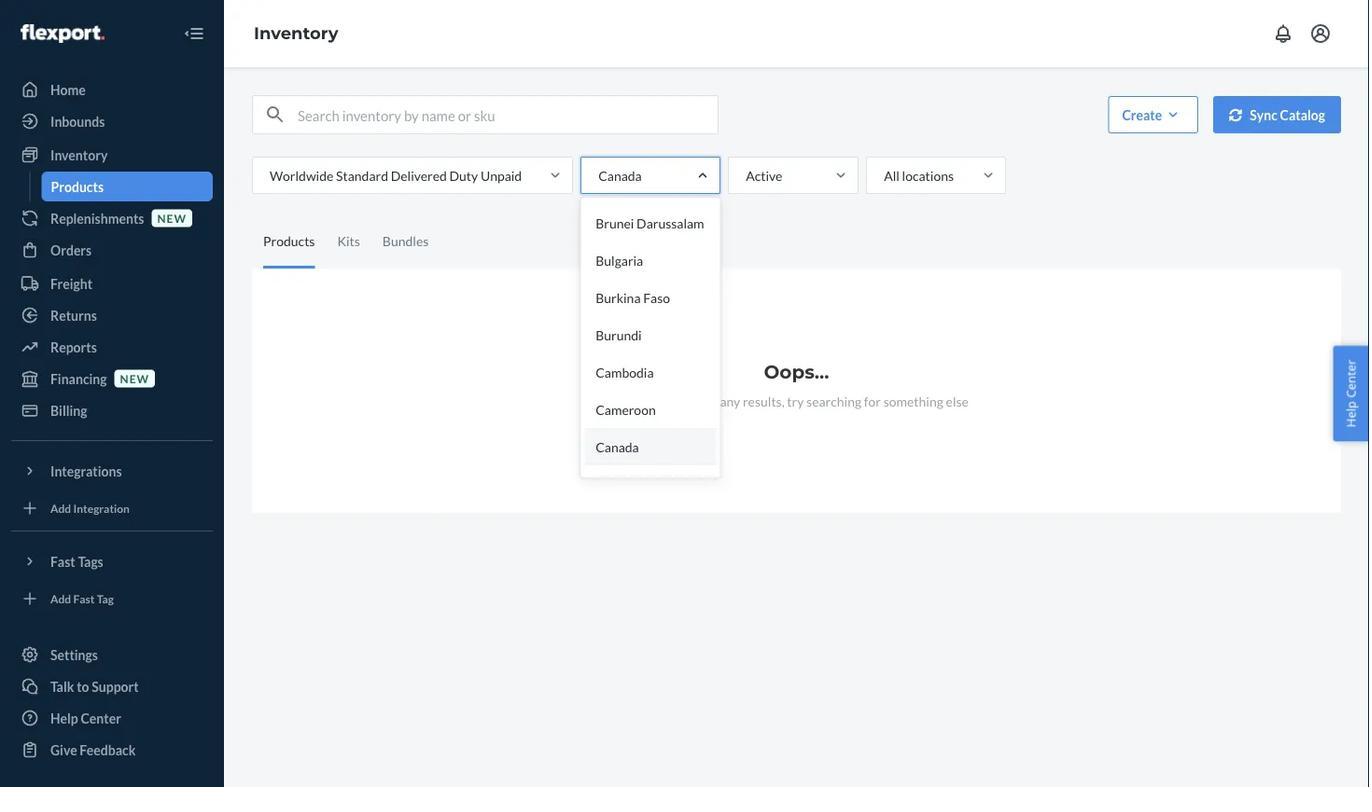 Task type: vqa. For each thing, say whether or not it's contained in the screenshot.
the Shipping Plans
no



Task type: describe. For each thing, give the bounding box(es) containing it.
0 vertical spatial canada
[[599, 168, 642, 183]]

worldwide
[[270, 168, 334, 183]]

sync catalog
[[1250, 107, 1325, 123]]

else
[[946, 393, 969, 409]]

give
[[50, 743, 77, 758]]

0 horizontal spatial center
[[81, 711, 121, 727]]

something
[[884, 393, 944, 409]]

burkina faso
[[596, 290, 670, 306]]

close navigation image
[[183, 22, 205, 45]]

products inside products link
[[51, 179, 104, 195]]

fast tags
[[50, 554, 103, 570]]

brunei
[[596, 215, 634, 231]]

orders link
[[11, 235, 213, 265]]

duty
[[449, 168, 478, 183]]

1 vertical spatial fast
[[73, 592, 95, 606]]

products link
[[42, 172, 213, 202]]

1 vertical spatial canada
[[596, 439, 639, 455]]

add integration
[[50, 502, 130, 515]]

sync alt image
[[1230, 109, 1243, 122]]

darussalam
[[637, 215, 704, 231]]

cameroon
[[596, 402, 656, 418]]

give feedback
[[50, 743, 136, 758]]

billing link
[[11, 396, 213, 426]]

new for replenishments
[[157, 211, 187, 225]]

replenishments
[[50, 210, 144, 226]]

faso
[[643, 290, 670, 306]]

integrations button
[[11, 456, 213, 486]]

add for add fast tag
[[50, 592, 71, 606]]

add fast tag
[[50, 592, 114, 606]]

couldn't
[[647, 393, 693, 409]]

financing
[[50, 371, 107, 387]]

add fast tag link
[[11, 584, 213, 614]]

sync
[[1250, 107, 1278, 123]]

billing
[[50, 403, 87, 419]]

1 horizontal spatial products
[[263, 233, 315, 249]]

returns link
[[11, 301, 213, 330]]

Search inventory by name or sku text field
[[298, 96, 718, 133]]

searching
[[807, 393, 862, 409]]

all locations
[[884, 168, 954, 183]]

active
[[746, 168, 783, 183]]

british indian ocean territory
[[596, 159, 687, 194]]

freight
[[50, 276, 92, 292]]

standard
[[336, 168, 388, 183]]

to
[[77, 679, 89, 695]]

cambodia
[[596, 365, 654, 380]]

tag
[[97, 592, 114, 606]]

add for add integration
[[50, 502, 71, 515]]

new for financing
[[120, 372, 149, 385]]



Task type: locate. For each thing, give the bounding box(es) containing it.
sync catalog button
[[1214, 96, 1341, 133]]

feedback
[[80, 743, 136, 758]]

settings
[[50, 647, 98, 663]]

cape verde
[[596, 477, 662, 492]]

1 horizontal spatial center
[[1343, 360, 1359, 398]]

help inside help center link
[[50, 711, 78, 727]]

brunei darussalam
[[596, 215, 704, 231]]

help
[[1343, 401, 1359, 428], [50, 711, 78, 727]]

1 vertical spatial inventory
[[50, 147, 108, 163]]

1 vertical spatial help center
[[50, 711, 121, 727]]

support
[[92, 679, 139, 695]]

tags
[[78, 554, 103, 570]]

bundles
[[383, 233, 429, 249]]

0 vertical spatial center
[[1343, 360, 1359, 398]]

worldwide standard delivered duty unpaid
[[270, 168, 522, 183]]

reports link
[[11, 332, 213, 362]]

find
[[696, 393, 718, 409]]

returns
[[50, 308, 97, 323]]

0 horizontal spatial help
[[50, 711, 78, 727]]

0 vertical spatial help
[[1343, 401, 1359, 428]]

burkina
[[596, 290, 641, 306]]

inventory
[[254, 23, 338, 44], [50, 147, 108, 163]]

1 vertical spatial products
[[263, 233, 315, 249]]

talk to support
[[50, 679, 139, 695]]

1 horizontal spatial help center
[[1343, 360, 1359, 428]]

all
[[884, 168, 900, 183]]

territory
[[636, 178, 687, 194]]

1 add from the top
[[50, 502, 71, 515]]

home
[[50, 82, 86, 98]]

help center link
[[11, 704, 213, 734]]

settings link
[[11, 640, 213, 670]]

we
[[625, 393, 645, 409]]

fast left tags
[[50, 554, 75, 570]]

open notifications image
[[1272, 22, 1295, 45]]

1 horizontal spatial inventory link
[[254, 23, 338, 44]]

talk to support button
[[11, 672, 213, 702]]

fast left tag at left bottom
[[73, 592, 95, 606]]

delivered
[[391, 168, 447, 183]]

unpaid
[[481, 168, 522, 183]]

0 vertical spatial inventory
[[254, 23, 338, 44]]

1 vertical spatial add
[[50, 592, 71, 606]]

center inside button
[[1343, 360, 1359, 398]]

help center button
[[1333, 346, 1369, 442]]

inventory link
[[254, 23, 338, 44], [11, 140, 213, 170]]

verde
[[628, 477, 662, 492]]

kits
[[337, 233, 360, 249]]

0 horizontal spatial inventory
[[50, 147, 108, 163]]

integrations
[[50, 463, 122, 479]]

british
[[596, 159, 634, 175]]

give feedback button
[[11, 736, 213, 765]]

freight link
[[11, 269, 213, 299]]

1 horizontal spatial help
[[1343, 401, 1359, 428]]

0 vertical spatial new
[[157, 211, 187, 225]]

locations
[[902, 168, 954, 183]]

0 vertical spatial fast
[[50, 554, 75, 570]]

0 horizontal spatial products
[[51, 179, 104, 195]]

fast inside 'dropdown button'
[[50, 554, 75, 570]]

add left integration
[[50, 502, 71, 515]]

2 add from the top
[[50, 592, 71, 606]]

inbounds link
[[11, 106, 213, 136]]

products
[[51, 179, 104, 195], [263, 233, 315, 249]]

products up "replenishments"
[[51, 179, 104, 195]]

oops...
[[764, 361, 829, 384]]

flexport logo image
[[21, 24, 104, 43]]

center
[[1343, 360, 1359, 398], [81, 711, 121, 727]]

0 vertical spatial inventory link
[[254, 23, 338, 44]]

integration
[[73, 502, 130, 515]]

add down fast tags
[[50, 592, 71, 606]]

0 horizontal spatial help center
[[50, 711, 121, 727]]

inbounds
[[50, 113, 105, 129]]

home link
[[11, 75, 213, 105]]

orders
[[50, 242, 92, 258]]

new down 'reports' 'link'
[[120, 372, 149, 385]]

help inside button
[[1343, 401, 1359, 428]]

1 vertical spatial new
[[120, 372, 149, 385]]

fast tags button
[[11, 547, 213, 577]]

new
[[157, 211, 187, 225], [120, 372, 149, 385]]

1 vertical spatial help
[[50, 711, 78, 727]]

open account menu image
[[1310, 22, 1332, 45]]

0 vertical spatial help center
[[1343, 360, 1359, 428]]

1 vertical spatial center
[[81, 711, 121, 727]]

reports
[[50, 339, 97, 355]]

bulgaria
[[596, 252, 643, 268]]

canada
[[599, 168, 642, 183], [596, 439, 639, 455]]

indian
[[636, 159, 672, 175]]

1 horizontal spatial new
[[157, 211, 187, 225]]

we couldn't find any results, try searching for something else
[[625, 393, 969, 409]]

catalog
[[1280, 107, 1325, 123]]

create button
[[1108, 96, 1199, 133]]

new down products link
[[157, 211, 187, 225]]

1 vertical spatial inventory link
[[11, 140, 213, 170]]

ocean
[[596, 178, 633, 194]]

help center
[[1343, 360, 1359, 428], [50, 711, 121, 727]]

burundi
[[596, 327, 642, 343]]

products left "kits" at top
[[263, 233, 315, 249]]

cape
[[596, 477, 625, 492]]

0 vertical spatial add
[[50, 502, 71, 515]]

1 horizontal spatial inventory
[[254, 23, 338, 44]]

0 vertical spatial products
[[51, 179, 104, 195]]

add
[[50, 502, 71, 515], [50, 592, 71, 606]]

create
[[1122, 107, 1162, 123]]

help center inside button
[[1343, 360, 1359, 428]]

try
[[787, 393, 804, 409]]

any
[[720, 393, 740, 409]]

results,
[[743, 393, 785, 409]]

0 horizontal spatial inventory link
[[11, 140, 213, 170]]

fast
[[50, 554, 75, 570], [73, 592, 95, 606]]

talk
[[50, 679, 74, 695]]

0 horizontal spatial new
[[120, 372, 149, 385]]

add integration link
[[11, 494, 213, 524]]

for
[[864, 393, 881, 409]]



